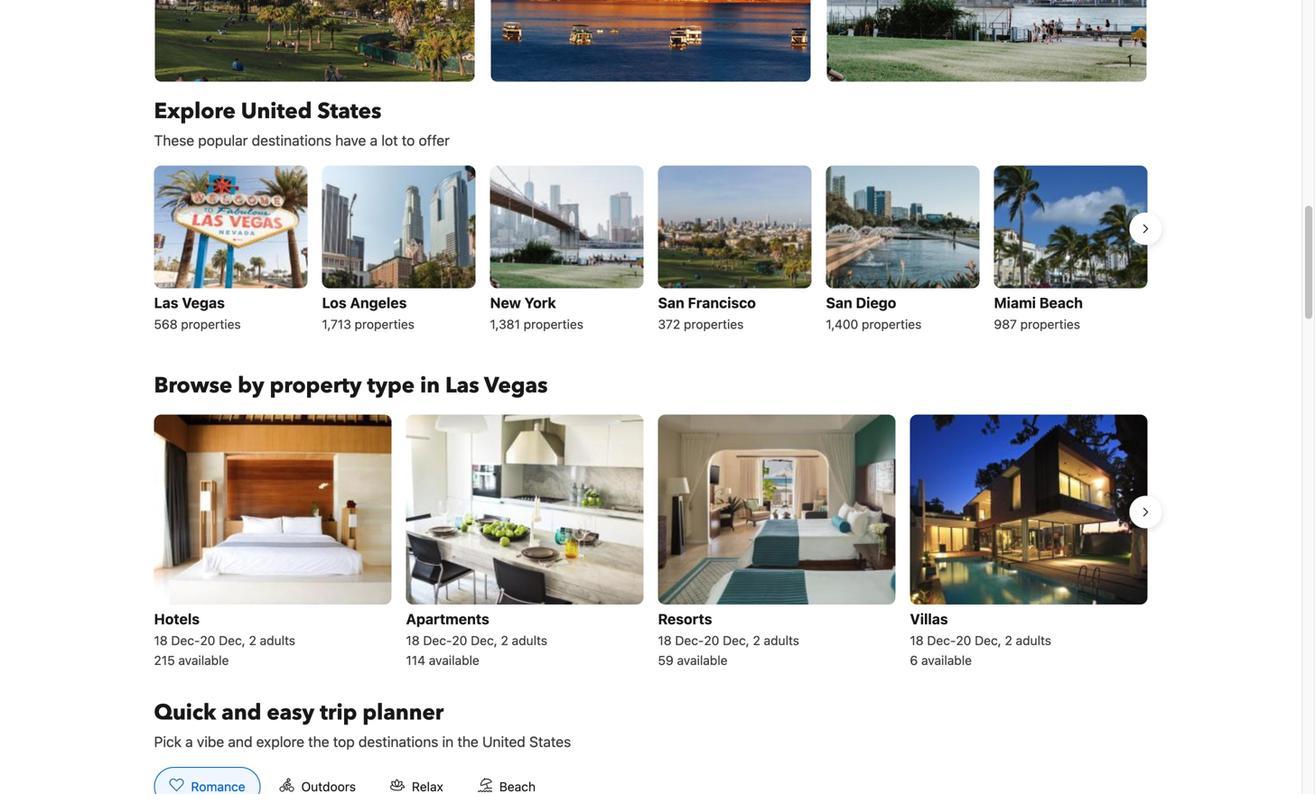 Task type: describe. For each thing, give the bounding box(es) containing it.
2 for resorts
[[753, 634, 760, 648]]

18 for hotels
[[154, 634, 168, 648]]

diego
[[856, 294, 896, 312]]

tab list containing romance
[[140, 768, 565, 795]]

987
[[994, 317, 1017, 332]]

1,381
[[490, 317, 520, 332]]

outdoors
[[301, 780, 356, 795]]

1,400
[[826, 317, 858, 332]]

18 for apartments
[[406, 634, 420, 648]]

resorts 18 dec-20 dec, 2 adults 59 available
[[658, 611, 799, 668]]

available for apartments
[[429, 653, 479, 668]]

easy
[[267, 699, 314, 728]]

372
[[658, 317, 680, 332]]

san for san diego
[[826, 294, 852, 312]]

quick and easy trip planner pick a vibe and explore the top destinations in the united states
[[154, 699, 571, 751]]

apartments
[[406, 611, 489, 628]]

properties for york
[[524, 317, 583, 332]]

dec, for apartments
[[471, 634, 497, 648]]

2 for hotels
[[249, 634, 256, 648]]

las inside las vegas 568 properties
[[154, 294, 178, 312]]

adults for villas
[[1016, 634, 1051, 648]]

destinations inside quick and easy trip planner pick a vibe and explore the top destinations in the united states
[[359, 734, 438, 751]]

explore
[[256, 734, 304, 751]]

1 vertical spatial and
[[228, 734, 252, 751]]

20 for resorts
[[704, 634, 719, 648]]

dec, for villas
[[975, 634, 1002, 648]]

properties for angeles
[[355, 317, 415, 332]]

region containing las vegas
[[140, 159, 1162, 343]]

miami
[[994, 294, 1036, 312]]

20 for villas
[[956, 634, 971, 648]]

0 vertical spatial in
[[420, 371, 440, 401]]

20 for hotels
[[200, 634, 215, 648]]

2 the from the left
[[457, 734, 479, 751]]

apartments 18 dec-20 dec, 2 adults 114 available
[[406, 611, 547, 668]]

relax button
[[375, 768, 459, 795]]

explore
[[154, 97, 236, 126]]

properties for beach
[[1020, 317, 1080, 332]]

by
[[238, 371, 264, 401]]

properties for vegas
[[181, 317, 241, 332]]

a inside quick and easy trip planner pick a vibe and explore the top destinations in the united states
[[185, 734, 193, 751]]

francisco
[[688, 294, 756, 312]]

dec, for hotels
[[219, 634, 245, 648]]

properties for francisco
[[684, 317, 744, 332]]

215
[[154, 653, 175, 668]]

dec- for villas
[[927, 634, 956, 648]]

browse
[[154, 371, 232, 401]]

trip
[[320, 699, 357, 728]]

available for hotels
[[178, 653, 229, 668]]

outdoors button
[[264, 768, 371, 795]]

san diego 1,400 properties
[[826, 294, 922, 332]]

miami beach 987 properties
[[994, 294, 1083, 332]]

offer
[[419, 132, 450, 149]]

0 vertical spatial and
[[222, 699, 261, 728]]

1 the from the left
[[308, 734, 329, 751]]

las vegas 568 properties
[[154, 294, 241, 332]]

20 for apartments
[[452, 634, 467, 648]]

villas
[[910, 611, 948, 628]]

hotels
[[154, 611, 200, 628]]

popular
[[198, 132, 248, 149]]

york
[[525, 294, 556, 312]]

beach inside miami beach 987 properties
[[1040, 294, 1083, 312]]

los angeles 1,713 properties
[[322, 294, 415, 332]]



Task type: vqa. For each thing, say whether or not it's contained in the screenshot.
4th the See availability from the top of the page
no



Task type: locate. For each thing, give the bounding box(es) containing it.
18 up 6
[[910, 634, 924, 648]]

beach
[[1040, 294, 1083, 312], [499, 780, 536, 795]]

3 2 from the left
[[753, 634, 760, 648]]

18 inside villas 18 dec-20 dec, 2 adults 6 available
[[910, 634, 924, 648]]

united inside explore united states these popular destinations have a lot to offer
[[241, 97, 312, 126]]

available inside the resorts 18 dec-20 dec, 2 adults 59 available
[[677, 653, 728, 668]]

1 2 from the left
[[249, 634, 256, 648]]

united
[[241, 97, 312, 126], [482, 734, 526, 751]]

18 up 215
[[154, 634, 168, 648]]

adults for resorts
[[764, 634, 799, 648]]

vegas
[[182, 294, 225, 312], [484, 371, 548, 401]]

properties down diego
[[862, 317, 922, 332]]

los
[[322, 294, 347, 312]]

1 san from the left
[[658, 294, 684, 312]]

2 20 from the left
[[452, 634, 467, 648]]

2 for apartments
[[501, 634, 508, 648]]

property
[[270, 371, 362, 401]]

top
[[333, 734, 355, 751]]

0 vertical spatial united
[[241, 97, 312, 126]]

adults inside the apartments 18 dec-20 dec, 2 adults 114 available
[[512, 634, 547, 648]]

20 inside villas 18 dec-20 dec, 2 adults 6 available
[[956, 634, 971, 648]]

beach right relax
[[499, 780, 536, 795]]

1,713
[[322, 317, 351, 332]]

1 vertical spatial vegas
[[484, 371, 548, 401]]

adults inside hotels 18 dec-20 dec, 2 adults 215 available
[[260, 634, 295, 648]]

0 vertical spatial las
[[154, 294, 178, 312]]

destinations down planner
[[359, 734, 438, 751]]

adults for apartments
[[512, 634, 547, 648]]

dec- inside the apartments 18 dec-20 dec, 2 adults 114 available
[[423, 634, 452, 648]]

a inside explore united states these popular destinations have a lot to offer
[[370, 132, 378, 149]]

dec- inside hotels 18 dec-20 dec, 2 adults 215 available
[[171, 634, 200, 648]]

browse by property type in las vegas
[[154, 371, 548, 401]]

properties
[[181, 317, 241, 332], [355, 317, 415, 332], [524, 317, 583, 332], [684, 317, 744, 332], [862, 317, 922, 332], [1020, 317, 1080, 332]]

explore united states these popular destinations have a lot to offer
[[154, 97, 450, 149]]

0 vertical spatial states
[[317, 97, 381, 126]]

romance button
[[154, 768, 261, 795]]

1 horizontal spatial las
[[445, 371, 479, 401]]

a left vibe
[[185, 734, 193, 751]]

2 inside villas 18 dec-20 dec, 2 adults 6 available
[[1005, 634, 1012, 648]]

adults inside villas 18 dec-20 dec, 2 adults 6 available
[[1016, 634, 1051, 648]]

these
[[154, 132, 194, 149]]

3 properties from the left
[[524, 317, 583, 332]]

1 horizontal spatial states
[[529, 734, 571, 751]]

available for resorts
[[677, 653, 728, 668]]

adults inside the resorts 18 dec-20 dec, 2 adults 59 available
[[764, 634, 799, 648]]

2 available from the left
[[429, 653, 479, 668]]

4 18 from the left
[[910, 634, 924, 648]]

0 vertical spatial beach
[[1040, 294, 1083, 312]]

las up 568
[[154, 294, 178, 312]]

114
[[406, 653, 425, 668]]

quick
[[154, 699, 216, 728]]

have
[[335, 132, 366, 149]]

relax
[[412, 780, 443, 795]]

18 inside hotels 18 dec-20 dec, 2 adults 215 available
[[154, 634, 168, 648]]

20 inside the resorts 18 dec-20 dec, 2 adults 59 available
[[704, 634, 719, 648]]

available
[[178, 653, 229, 668], [429, 653, 479, 668], [677, 653, 728, 668], [921, 653, 972, 668]]

destinations
[[252, 132, 332, 149], [359, 734, 438, 751]]

0 horizontal spatial beach
[[499, 780, 536, 795]]

available right 6
[[921, 653, 972, 668]]

planner
[[363, 699, 444, 728]]

4 adults from the left
[[1016, 634, 1051, 648]]

properties inside san francisco 372 properties
[[684, 317, 744, 332]]

1 horizontal spatial a
[[370, 132, 378, 149]]

2 inside hotels 18 dec-20 dec, 2 adults 215 available
[[249, 634, 256, 648]]

tab list
[[140, 768, 565, 795]]

available inside villas 18 dec-20 dec, 2 adults 6 available
[[921, 653, 972, 668]]

1 adults from the left
[[260, 634, 295, 648]]

18 inside the apartments 18 dec-20 dec, 2 adults 114 available
[[406, 634, 420, 648]]

1 available from the left
[[178, 653, 229, 668]]

the left top
[[308, 734, 329, 751]]

0 vertical spatial region
[[140, 159, 1162, 343]]

dec- down villas
[[927, 634, 956, 648]]

type
[[367, 371, 415, 401]]

20 inside the apartments 18 dec-20 dec, 2 adults 114 available
[[452, 634, 467, 648]]

new york 1,381 properties
[[490, 294, 583, 332]]

properties inside las vegas 568 properties
[[181, 317, 241, 332]]

properties inside miami beach 987 properties
[[1020, 317, 1080, 332]]

18 up 59
[[658, 634, 672, 648]]

dec, inside villas 18 dec-20 dec, 2 adults 6 available
[[975, 634, 1002, 648]]

states up have in the top of the page
[[317, 97, 381, 126]]

dec, inside the resorts 18 dec-20 dec, 2 adults 59 available
[[723, 634, 749, 648]]

2 region from the top
[[140, 408, 1162, 677]]

18
[[154, 634, 168, 648], [406, 634, 420, 648], [658, 634, 672, 648], [910, 634, 924, 648]]

4 dec, from the left
[[975, 634, 1002, 648]]

4 dec- from the left
[[927, 634, 956, 648]]

dec- for resorts
[[675, 634, 704, 648]]

1 horizontal spatial the
[[457, 734, 479, 751]]

0 horizontal spatial a
[[185, 734, 193, 751]]

1 vertical spatial beach
[[499, 780, 536, 795]]

18 for villas
[[910, 634, 924, 648]]

in up relax
[[442, 734, 454, 751]]

san for san francisco
[[658, 294, 684, 312]]

beach inside beach button
[[499, 780, 536, 795]]

available inside hotels 18 dec-20 dec, 2 adults 215 available
[[178, 653, 229, 668]]

20 inside hotels 18 dec-20 dec, 2 adults 215 available
[[200, 634, 215, 648]]

0 horizontal spatial destinations
[[252, 132, 332, 149]]

pick
[[154, 734, 182, 751]]

united inside quick and easy trip planner pick a vibe and explore the top destinations in the united states
[[482, 734, 526, 751]]

3 available from the left
[[677, 653, 728, 668]]

2
[[249, 634, 256, 648], [501, 634, 508, 648], [753, 634, 760, 648], [1005, 634, 1012, 648]]

adults for hotels
[[260, 634, 295, 648]]

2 2 from the left
[[501, 634, 508, 648]]

states inside explore united states these popular destinations have a lot to offer
[[317, 97, 381, 126]]

angeles
[[350, 294, 407, 312]]

san francisco 372 properties
[[658, 294, 756, 332]]

1 dec- from the left
[[171, 634, 200, 648]]

hotels 18 dec-20 dec, 2 adults 215 available
[[154, 611, 295, 668]]

a left lot
[[370, 132, 378, 149]]

4 2 from the left
[[1005, 634, 1012, 648]]

region containing hotels
[[140, 408, 1162, 677]]

and up vibe
[[222, 699, 261, 728]]

available inside the apartments 18 dec-20 dec, 2 adults 114 available
[[429, 653, 479, 668]]

region
[[140, 159, 1162, 343], [140, 408, 1162, 677]]

59
[[658, 653, 674, 668]]

properties inside san diego 1,400 properties
[[862, 317, 922, 332]]

and
[[222, 699, 261, 728], [228, 734, 252, 751]]

1 horizontal spatial in
[[442, 734, 454, 751]]

adults
[[260, 634, 295, 648], [512, 634, 547, 648], [764, 634, 799, 648], [1016, 634, 1051, 648]]

568
[[154, 317, 178, 332]]

destinations left have in the top of the page
[[252, 132, 332, 149]]

2 san from the left
[[826, 294, 852, 312]]

states
[[317, 97, 381, 126], [529, 734, 571, 751]]

0 horizontal spatial san
[[658, 294, 684, 312]]

0 horizontal spatial united
[[241, 97, 312, 126]]

vegas up browse
[[182, 294, 225, 312]]

0 horizontal spatial las
[[154, 294, 178, 312]]

1 horizontal spatial vegas
[[484, 371, 548, 401]]

vegas down 1,381
[[484, 371, 548, 401]]

states inside quick and easy trip planner pick a vibe and explore the top destinations in the united states
[[529, 734, 571, 751]]

properties down francisco
[[684, 317, 744, 332]]

18 inside the resorts 18 dec-20 dec, 2 adults 59 available
[[658, 634, 672, 648]]

1 vertical spatial region
[[140, 408, 1162, 677]]

united up the 'popular'
[[241, 97, 312, 126]]

vibe
[[197, 734, 224, 751]]

united up beach button
[[482, 734, 526, 751]]

the
[[308, 734, 329, 751], [457, 734, 479, 751]]

properties down york on the left of the page
[[524, 317, 583, 332]]

new
[[490, 294, 521, 312]]

2 for villas
[[1005, 634, 1012, 648]]

0 vertical spatial destinations
[[252, 132, 332, 149]]

dec, inside hotels 18 dec-20 dec, 2 adults 215 available
[[219, 634, 245, 648]]

1 vertical spatial in
[[442, 734, 454, 751]]

dec-
[[171, 634, 200, 648], [423, 634, 452, 648], [675, 634, 704, 648], [927, 634, 956, 648]]

4 properties from the left
[[684, 317, 744, 332]]

dec,
[[219, 634, 245, 648], [471, 634, 497, 648], [723, 634, 749, 648], [975, 634, 1002, 648]]

dec- inside the resorts 18 dec-20 dec, 2 adults 59 available
[[675, 634, 704, 648]]

3 dec- from the left
[[675, 634, 704, 648]]

3 20 from the left
[[704, 634, 719, 648]]

dec- for hotels
[[171, 634, 200, 648]]

available right 215
[[178, 653, 229, 668]]

destinations inside explore united states these popular destinations have a lot to offer
[[252, 132, 332, 149]]

2 adults from the left
[[512, 634, 547, 648]]

18 up 114
[[406, 634, 420, 648]]

1 18 from the left
[[154, 634, 168, 648]]

0 horizontal spatial the
[[308, 734, 329, 751]]

2 inside the apartments 18 dec-20 dec, 2 adults 114 available
[[501, 634, 508, 648]]

las
[[154, 294, 178, 312], [445, 371, 479, 401]]

to
[[402, 132, 415, 149]]

1 properties from the left
[[181, 317, 241, 332]]

and right vibe
[[228, 734, 252, 751]]

3 adults from the left
[[764, 634, 799, 648]]

2 inside the resorts 18 dec-20 dec, 2 adults 59 available
[[753, 634, 760, 648]]

available right 59
[[677, 653, 728, 668]]

3 18 from the left
[[658, 634, 672, 648]]

0 vertical spatial a
[[370, 132, 378, 149]]

0 vertical spatial vegas
[[182, 294, 225, 312]]

dec- for apartments
[[423, 634, 452, 648]]

properties down miami
[[1020, 317, 1080, 332]]

san inside san diego 1,400 properties
[[826, 294, 852, 312]]

properties for diego
[[862, 317, 922, 332]]

vegas inside las vegas 568 properties
[[182, 294, 225, 312]]

1 vertical spatial destinations
[[359, 734, 438, 751]]

1 horizontal spatial destinations
[[359, 734, 438, 751]]

1 horizontal spatial san
[[826, 294, 852, 312]]

beach right miami
[[1040, 294, 1083, 312]]

available for villas
[[921, 653, 972, 668]]

4 20 from the left
[[956, 634, 971, 648]]

states up beach button
[[529, 734, 571, 751]]

6 properties from the left
[[1020, 317, 1080, 332]]

2 properties from the left
[[355, 317, 415, 332]]

dec- down hotels at the left bottom of page
[[171, 634, 200, 648]]

san up 1,400
[[826, 294, 852, 312]]

properties down angeles
[[355, 317, 415, 332]]

in
[[420, 371, 440, 401], [442, 734, 454, 751]]

1 horizontal spatial beach
[[1040, 294, 1083, 312]]

beach button
[[462, 768, 551, 795]]

dec, inside the apartments 18 dec-20 dec, 2 adults 114 available
[[471, 634, 497, 648]]

0 horizontal spatial states
[[317, 97, 381, 126]]

1 vertical spatial states
[[529, 734, 571, 751]]

dec- down resorts
[[675, 634, 704, 648]]

a
[[370, 132, 378, 149], [185, 734, 193, 751]]

6
[[910, 653, 918, 668]]

dec, for resorts
[[723, 634, 749, 648]]

18 for resorts
[[658, 634, 672, 648]]

1 region from the top
[[140, 159, 1162, 343]]

5 properties from the left
[[862, 317, 922, 332]]

the up beach button
[[457, 734, 479, 751]]

in right type
[[420, 371, 440, 401]]

las right type
[[445, 371, 479, 401]]

1 20 from the left
[[200, 634, 215, 648]]

1 dec, from the left
[[219, 634, 245, 648]]

villas 18 dec-20 dec, 2 adults 6 available
[[910, 611, 1051, 668]]

1 vertical spatial las
[[445, 371, 479, 401]]

4 available from the left
[[921, 653, 972, 668]]

1 horizontal spatial united
[[482, 734, 526, 751]]

2 dec, from the left
[[471, 634, 497, 648]]

properties inside "new york 1,381 properties"
[[524, 317, 583, 332]]

in inside quick and easy trip planner pick a vibe and explore the top destinations in the united states
[[442, 734, 454, 751]]

romance
[[191, 780, 245, 795]]

properties inside los angeles 1,713 properties
[[355, 317, 415, 332]]

dec- down apartments
[[423, 634, 452, 648]]

dec- inside villas 18 dec-20 dec, 2 adults 6 available
[[927, 634, 956, 648]]

2 18 from the left
[[406, 634, 420, 648]]

san up 372
[[658, 294, 684, 312]]

20
[[200, 634, 215, 648], [452, 634, 467, 648], [704, 634, 719, 648], [956, 634, 971, 648]]

0 horizontal spatial in
[[420, 371, 440, 401]]

properties right 568
[[181, 317, 241, 332]]

0 horizontal spatial vegas
[[182, 294, 225, 312]]

1 vertical spatial united
[[482, 734, 526, 751]]

1 vertical spatial a
[[185, 734, 193, 751]]

available right 114
[[429, 653, 479, 668]]

san inside san francisco 372 properties
[[658, 294, 684, 312]]

resorts
[[658, 611, 712, 628]]

san
[[658, 294, 684, 312], [826, 294, 852, 312]]

2 dec- from the left
[[423, 634, 452, 648]]

lot
[[381, 132, 398, 149]]

3 dec, from the left
[[723, 634, 749, 648]]



